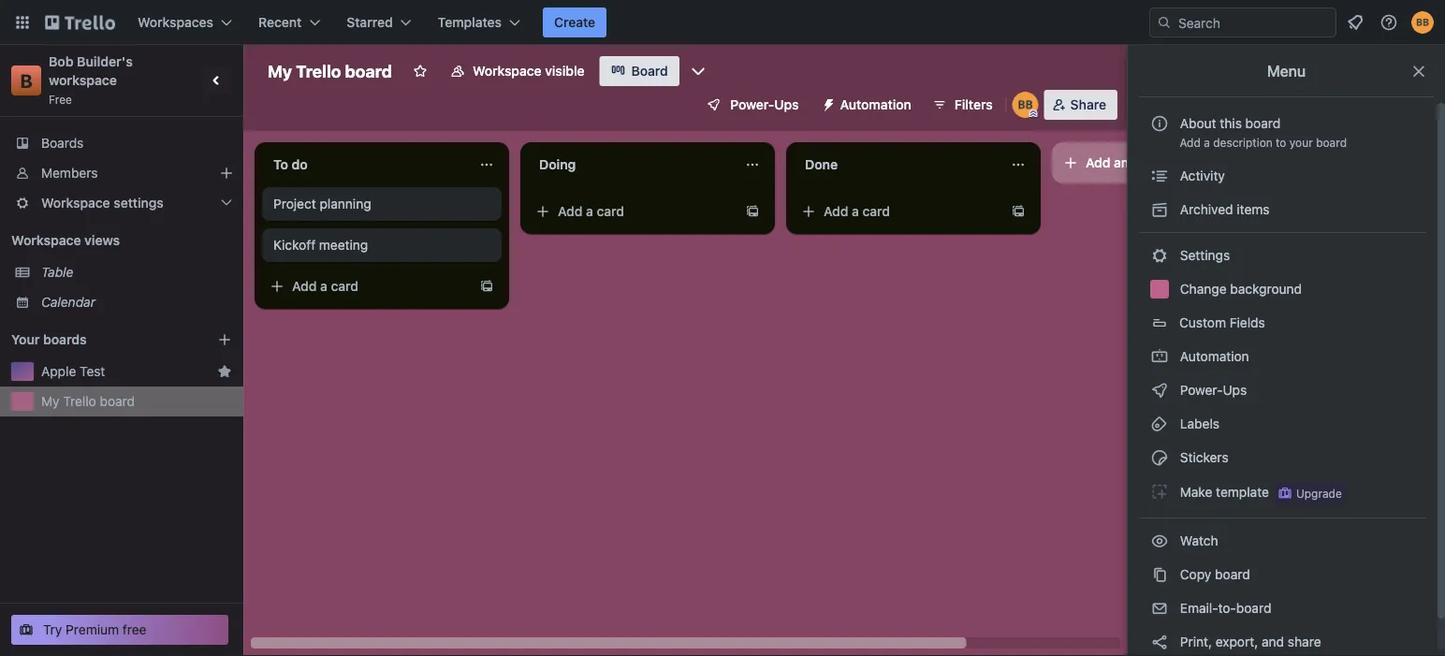 Task type: locate. For each thing, give the bounding box(es) containing it.
0 vertical spatial power-
[[730, 97, 774, 112]]

sm image
[[814, 90, 840, 116], [1150, 167, 1169, 185], [1150, 200, 1169, 219], [1150, 246, 1169, 265], [1150, 415, 1169, 433], [1150, 448, 1169, 467], [1150, 633, 1169, 652]]

sm image inside power-ups link
[[1150, 381, 1169, 400]]

1 horizontal spatial bob builder (bobbuilder40) image
[[1412, 11, 1434, 34]]

try
[[43, 622, 62, 637]]

0 horizontal spatial card
[[331, 278, 359, 294]]

watch
[[1177, 533, 1222, 549]]

switch to… image
[[13, 13, 32, 32]]

1 horizontal spatial power-
[[1180, 382, 1223, 398]]

sm image inside automation link
[[1150, 347, 1169, 366]]

0 horizontal spatial my
[[41, 394, 59, 409]]

1 horizontal spatial ups
[[1223, 382, 1247, 398]]

starred icon image
[[217, 364, 232, 379]]

a
[[1204, 136, 1210, 149], [586, 204, 593, 219], [852, 204, 859, 219], [320, 278, 328, 294]]

planning
[[320, 196, 371, 212]]

workspace inside button
[[473, 63, 542, 79]]

sm image for power-ups
[[1150, 381, 1169, 400]]

automation up the done text field
[[840, 97, 912, 112]]

primary element
[[0, 0, 1445, 45]]

power-ups button
[[693, 90, 810, 120]]

card down the doing text field
[[597, 204, 624, 219]]

print, export, and share link
[[1139, 627, 1427, 656]]

sm image inside print, export, and share link
[[1150, 633, 1169, 652]]

background
[[1230, 281, 1302, 297]]

apple
[[41, 364, 76, 379]]

bob builder (bobbuilder40) image right the filters
[[1013, 92, 1039, 118]]

1 vertical spatial my trello board
[[41, 394, 135, 409]]

1 horizontal spatial power-ups
[[1177, 382, 1251, 398]]

sm image inside settings link
[[1150, 246, 1169, 265]]

activity
[[1177, 168, 1225, 183]]

project planning
[[273, 196, 371, 212]]

0 vertical spatial automation
[[840, 97, 912, 112]]

0 vertical spatial my trello board
[[268, 61, 392, 81]]

workspace down templates popup button in the top left of the page
[[473, 63, 542, 79]]

add a card for doing
[[558, 204, 624, 219]]

add a card down kickoff meeting
[[292, 278, 359, 294]]

labels link
[[1139, 409, 1427, 439]]

1 vertical spatial workspace
[[41, 195, 110, 211]]

board
[[345, 61, 392, 81], [1246, 116, 1281, 131], [1316, 136, 1347, 149], [100, 394, 135, 409], [1215, 567, 1250, 582], [1236, 601, 1272, 616]]

bob builder's workspace link
[[49, 54, 136, 88]]

1 horizontal spatial card
[[597, 204, 624, 219]]

0 vertical spatial workspace
[[473, 63, 542, 79]]

your
[[11, 332, 40, 347]]

sm image left the archived
[[1150, 200, 1169, 219]]

1 horizontal spatial automation
[[1177, 349, 1249, 364]]

sm image for activity
[[1150, 167, 1169, 185]]

1 horizontal spatial add a card
[[558, 204, 624, 219]]

0 vertical spatial trello
[[296, 61, 341, 81]]

sm image inside activity "link"
[[1150, 167, 1169, 185]]

watch link
[[1139, 526, 1427, 556]]

1 vertical spatial power-
[[1180, 382, 1223, 398]]

my trello board
[[268, 61, 392, 81], [41, 394, 135, 409]]

filters
[[955, 97, 993, 112]]

add a card button for to do
[[262, 271, 472, 301]]

sm image for archived items
[[1150, 200, 1169, 219]]

change background
[[1177, 281, 1302, 297]]

2 horizontal spatial add a card button
[[794, 197, 1003, 227]]

meeting
[[319, 237, 368, 253]]

sm image left the 'labels'
[[1150, 415, 1169, 433]]

trello inside board name text box
[[296, 61, 341, 81]]

try premium free button
[[11, 615, 228, 645]]

board up print, export, and share at the bottom right of page
[[1236, 601, 1272, 616]]

add a card button down the done text field
[[794, 197, 1003, 227]]

2 horizontal spatial add a card
[[824, 204, 890, 219]]

bob builder (bobbuilder40) image
[[1412, 11, 1434, 34], [1013, 92, 1039, 118]]

automation inside automation button
[[840, 97, 912, 112]]

make
[[1180, 484, 1213, 500]]

test
[[80, 364, 105, 379]]

board link
[[600, 56, 679, 86]]

bob builder (bobbuilder40) image right open information menu image
[[1412, 11, 1434, 34]]

2 create from template… image from the left
[[1011, 204, 1026, 219]]

add a card button
[[528, 197, 738, 227], [794, 197, 1003, 227], [262, 271, 472, 301]]

add down done
[[824, 204, 849, 219]]

0 vertical spatial ups
[[774, 97, 799, 112]]

add another list
[[1086, 155, 1184, 170]]

2 vertical spatial workspace
[[11, 233, 81, 248]]

sm image inside stickers link
[[1150, 448, 1169, 467]]

add a card
[[558, 204, 624, 219], [824, 204, 890, 219], [292, 278, 359, 294]]

project planning link
[[273, 195, 491, 213]]

add a card down the doing
[[558, 204, 624, 219]]

calendar
[[41, 294, 95, 310]]

kickoff meeting
[[273, 237, 368, 253]]

workspace down the members
[[41, 195, 110, 211]]

add a card button down the kickoff meeting 'link'
[[262, 271, 472, 301]]

filters button
[[927, 90, 999, 120]]

sm image
[[1150, 347, 1169, 366], [1150, 381, 1169, 400], [1150, 482, 1169, 501], [1150, 532, 1169, 550], [1150, 565, 1169, 584], [1150, 599, 1169, 618]]

workspace for workspace visible
[[473, 63, 542, 79]]

1 horizontal spatial add a card button
[[528, 197, 738, 227]]

your
[[1290, 136, 1313, 149]]

0 horizontal spatial power-ups
[[730, 97, 799, 112]]

workspace
[[473, 63, 542, 79], [41, 195, 110, 211], [11, 233, 81, 248]]

sm image inside archived items link
[[1150, 200, 1169, 219]]

board down starred
[[345, 61, 392, 81]]

trello down apple test
[[63, 394, 96, 409]]

add a card button for done
[[794, 197, 1003, 227]]

this member is an admin of this board. image
[[1029, 110, 1038, 118]]

ups left automation button
[[774, 97, 799, 112]]

1 horizontal spatial trello
[[296, 61, 341, 81]]

6 sm image from the top
[[1150, 599, 1169, 618]]

free
[[123, 622, 147, 637]]

done
[[805, 157, 838, 172]]

0 horizontal spatial create from template… image
[[745, 204, 760, 219]]

Done text field
[[794, 150, 1000, 180]]

create from template… image
[[479, 279, 494, 294]]

workspace inside dropdown button
[[41, 195, 110, 211]]

0 horizontal spatial automation
[[840, 97, 912, 112]]

board up to-
[[1215, 567, 1250, 582]]

boards
[[41, 135, 84, 151]]

description
[[1213, 136, 1273, 149]]

trello down recent popup button
[[296, 61, 341, 81]]

sm image inside labels link
[[1150, 415, 1169, 433]]

1 vertical spatial automation
[[1177, 349, 1249, 364]]

0 vertical spatial bob builder (bobbuilder40) image
[[1412, 11, 1434, 34]]

automation
[[840, 97, 912, 112], [1177, 349, 1249, 364]]

members link
[[0, 158, 243, 188]]

sm image for make template
[[1150, 482, 1169, 501]]

a down about
[[1204, 136, 1210, 149]]

0 horizontal spatial bob builder (bobbuilder40) image
[[1013, 92, 1039, 118]]

Search field
[[1172, 8, 1336, 37]]

sm image for settings
[[1150, 246, 1169, 265]]

power- down primary element at the top of page
[[730, 97, 774, 112]]

0 vertical spatial my
[[268, 61, 292, 81]]

workspace visible button
[[439, 56, 596, 86]]

share button
[[1044, 90, 1118, 120]]

a inside about this board add a description to your board
[[1204, 136, 1210, 149]]

add left 'another'
[[1086, 155, 1111, 170]]

3 sm image from the top
[[1150, 482, 1169, 501]]

sm image for copy board
[[1150, 565, 1169, 584]]

1 horizontal spatial my trello board
[[268, 61, 392, 81]]

a down the doing text field
[[586, 204, 593, 219]]

custom fields
[[1179, 315, 1265, 330]]

print,
[[1180, 634, 1212, 650]]

search image
[[1157, 15, 1172, 30]]

add for done
[[824, 204, 849, 219]]

card for done
[[863, 204, 890, 219]]

0 horizontal spatial add a card
[[292, 278, 359, 294]]

my down recent
[[268, 61, 292, 81]]

card for doing
[[597, 204, 624, 219]]

create button
[[543, 7, 607, 37]]

fields
[[1230, 315, 1265, 330]]

a for done
[[852, 204, 859, 219]]

table link
[[41, 263, 232, 282]]

board inside "link"
[[1215, 567, 1250, 582]]

add
[[1180, 136, 1201, 149], [1086, 155, 1111, 170], [558, 204, 583, 219], [824, 204, 849, 219], [292, 278, 317, 294]]

2 horizontal spatial card
[[863, 204, 890, 219]]

labels
[[1177, 416, 1220, 432]]

1 horizontal spatial create from template… image
[[1011, 204, 1026, 219]]

power-ups down primary element at the top of page
[[730, 97, 799, 112]]

sm image inside automation button
[[814, 90, 840, 116]]

star or unstar board image
[[413, 64, 428, 79]]

1 horizontal spatial my
[[268, 61, 292, 81]]

sm image for stickers
[[1150, 448, 1169, 467]]

1 vertical spatial trello
[[63, 394, 96, 409]]

0 horizontal spatial trello
[[63, 394, 96, 409]]

create from template… image for done
[[1011, 204, 1026, 219]]

b
[[20, 69, 32, 91]]

my
[[268, 61, 292, 81], [41, 394, 59, 409]]

ups down automation link
[[1223, 382, 1247, 398]]

sm image inside the watch link
[[1150, 532, 1169, 550]]

my trello board down test
[[41, 394, 135, 409]]

sm image left activity
[[1150, 167, 1169, 185]]

add a card button for doing
[[528, 197, 738, 227]]

2 sm image from the top
[[1150, 381, 1169, 400]]

1 sm image from the top
[[1150, 347, 1169, 366]]

my trello board down starred
[[268, 61, 392, 81]]

kickoff
[[273, 237, 316, 253]]

1 create from template… image from the left
[[745, 204, 760, 219]]

sm image left settings
[[1150, 246, 1169, 265]]

workspaces button
[[126, 7, 243, 37]]

add a card down done
[[824, 204, 890, 219]]

sm image inside copy board "link"
[[1150, 565, 1169, 584]]

Board name text field
[[258, 56, 402, 86]]

power- up the 'labels'
[[1180, 382, 1223, 398]]

automation down "custom fields"
[[1177, 349, 1249, 364]]

add down about
[[1180, 136, 1201, 149]]

0 horizontal spatial ups
[[774, 97, 799, 112]]

workspace settings button
[[0, 188, 243, 218]]

a down kickoff meeting
[[320, 278, 328, 294]]

settings
[[1177, 248, 1230, 263]]

create from template… image
[[745, 204, 760, 219], [1011, 204, 1026, 219]]

card down the done text field
[[863, 204, 890, 219]]

workspace up the table
[[11, 233, 81, 248]]

list
[[1165, 155, 1184, 170]]

add down the doing
[[558, 204, 583, 219]]

0 vertical spatial power-ups
[[730, 97, 799, 112]]

this
[[1220, 116, 1242, 131]]

4 sm image from the top
[[1150, 532, 1169, 550]]

sm image left stickers
[[1150, 448, 1169, 467]]

workspace navigation collapse icon image
[[204, 67, 230, 94]]

add down kickoff
[[292, 278, 317, 294]]

0 horizontal spatial add a card button
[[262, 271, 472, 301]]

power-ups up the 'labels'
[[1177, 382, 1251, 398]]

5 sm image from the top
[[1150, 565, 1169, 584]]

activity link
[[1139, 161, 1427, 191]]

0 horizontal spatial power-
[[730, 97, 774, 112]]

a down the done text field
[[852, 204, 859, 219]]

my down apple
[[41, 394, 59, 409]]

power-
[[730, 97, 774, 112], [1180, 382, 1223, 398]]

1 vertical spatial my
[[41, 394, 59, 409]]

premium
[[66, 622, 119, 637]]

to-
[[1218, 601, 1236, 616]]

sm image left print,
[[1150, 633, 1169, 652]]

sm image inside email-to-board link
[[1150, 599, 1169, 618]]

card down meeting
[[331, 278, 359, 294]]

another
[[1114, 155, 1162, 170]]

1 vertical spatial bob builder (bobbuilder40) image
[[1013, 92, 1039, 118]]

menu
[[1267, 62, 1306, 80]]

add a card button down the doing text field
[[528, 197, 738, 227]]

sm image up done
[[814, 90, 840, 116]]



Task type: describe. For each thing, give the bounding box(es) containing it.
custom
[[1179, 315, 1226, 330]]

workspace for workspace settings
[[41, 195, 110, 211]]

board up to
[[1246, 116, 1281, 131]]

do
[[292, 157, 308, 172]]

about this board add a description to your board
[[1180, 116, 1347, 149]]

board right your
[[1316, 136, 1347, 149]]

archived
[[1180, 202, 1233, 217]]

stickers
[[1177, 450, 1229, 465]]

free
[[49, 93, 72, 106]]

board inside text box
[[345, 61, 392, 81]]

add for to do
[[292, 278, 317, 294]]

board down apple test link
[[100, 394, 135, 409]]

ups inside button
[[774, 97, 799, 112]]

a for doing
[[586, 204, 593, 219]]

boards link
[[0, 128, 243, 158]]

back to home image
[[45, 7, 115, 37]]

members
[[41, 165, 98, 181]]

0 notifications image
[[1344, 11, 1367, 34]]

bob builder's workspace free
[[49, 54, 136, 106]]

my inside board name text box
[[268, 61, 292, 81]]

add for doing
[[558, 204, 583, 219]]

card for to do
[[331, 278, 359, 294]]

0 horizontal spatial my trello board
[[41, 394, 135, 409]]

To do text field
[[262, 150, 468, 180]]

copy board link
[[1139, 560, 1427, 590]]

create from template… image for doing
[[745, 204, 760, 219]]

settings link
[[1139, 241, 1427, 271]]

sm image for watch
[[1150, 532, 1169, 550]]

add a card for done
[[824, 204, 890, 219]]

workspace
[[49, 73, 117, 88]]

builder's
[[77, 54, 133, 69]]

to
[[1276, 136, 1287, 149]]

to do
[[273, 157, 308, 172]]

automation link
[[1139, 342, 1427, 372]]

add board image
[[217, 332, 232, 347]]

1 vertical spatial ups
[[1223, 382, 1247, 398]]

starred
[[347, 15, 393, 30]]

customize views image
[[689, 62, 707, 81]]

add a card for to do
[[292, 278, 359, 294]]

archived items link
[[1139, 195, 1427, 225]]

automation button
[[814, 90, 923, 120]]

workspaces
[[138, 15, 213, 30]]

archived items
[[1177, 202, 1270, 217]]

trello inside "my trello board" link
[[63, 394, 96, 409]]

recent
[[258, 15, 302, 30]]

try premium free
[[43, 622, 147, 637]]

power-ups inside button
[[730, 97, 799, 112]]

email-to-board
[[1177, 601, 1272, 616]]

apple test
[[41, 364, 105, 379]]

your boards with 2 items element
[[11, 329, 189, 351]]

add inside add another list button
[[1086, 155, 1111, 170]]

add another list button
[[1052, 142, 1307, 183]]

power- inside button
[[730, 97, 774, 112]]

table
[[41, 264, 73, 280]]

automation inside automation link
[[1177, 349, 1249, 364]]

your boards
[[11, 332, 87, 347]]

kickoff meeting link
[[273, 236, 491, 255]]

items
[[1237, 202, 1270, 217]]

my trello board link
[[41, 392, 232, 411]]

change
[[1180, 281, 1227, 297]]

a for to do
[[320, 278, 328, 294]]

about
[[1180, 116, 1217, 131]]

workspace for workspace views
[[11, 233, 81, 248]]

1 vertical spatial power-ups
[[1177, 382, 1251, 398]]

templates
[[438, 15, 502, 30]]

workspace views
[[11, 233, 120, 248]]

print, export, and share
[[1177, 634, 1321, 650]]

share
[[1288, 634, 1321, 650]]

doing
[[539, 157, 576, 172]]

workspace visible
[[473, 63, 585, 79]]

copy board
[[1177, 567, 1250, 582]]

custom fields button
[[1139, 308, 1427, 338]]

email-
[[1180, 601, 1218, 616]]

my trello board inside board name text box
[[268, 61, 392, 81]]

create
[[554, 15, 596, 30]]

stickers link
[[1139, 443, 1427, 473]]

add inside about this board add a description to your board
[[1180, 136, 1201, 149]]

boards
[[43, 332, 87, 347]]

upgrade
[[1296, 487, 1342, 500]]

calendar link
[[41, 293, 232, 312]]

sm image for labels
[[1150, 415, 1169, 433]]

export,
[[1216, 634, 1258, 650]]

project
[[273, 196, 316, 212]]

board
[[631, 63, 668, 79]]

make template
[[1177, 484, 1269, 500]]

views
[[84, 233, 120, 248]]

sm image for automation
[[1150, 347, 1169, 366]]

bob
[[49, 54, 74, 69]]

settings
[[114, 195, 164, 211]]

template
[[1216, 484, 1269, 500]]

email-to-board link
[[1139, 593, 1427, 623]]

sm image for email-to-board
[[1150, 599, 1169, 618]]

to
[[273, 157, 288, 172]]

open information menu image
[[1380, 13, 1399, 32]]

power-ups link
[[1139, 375, 1427, 405]]

starred button
[[335, 7, 423, 37]]

b link
[[11, 66, 41, 95]]

recent button
[[247, 7, 332, 37]]

share
[[1071, 97, 1106, 112]]

Doing text field
[[528, 150, 734, 180]]

upgrade button
[[1274, 482, 1346, 505]]

sm image for print, export, and share
[[1150, 633, 1169, 652]]

copy
[[1180, 567, 1212, 582]]



Task type: vqa. For each thing, say whether or not it's contained in the screenshot.
first sm icon
no



